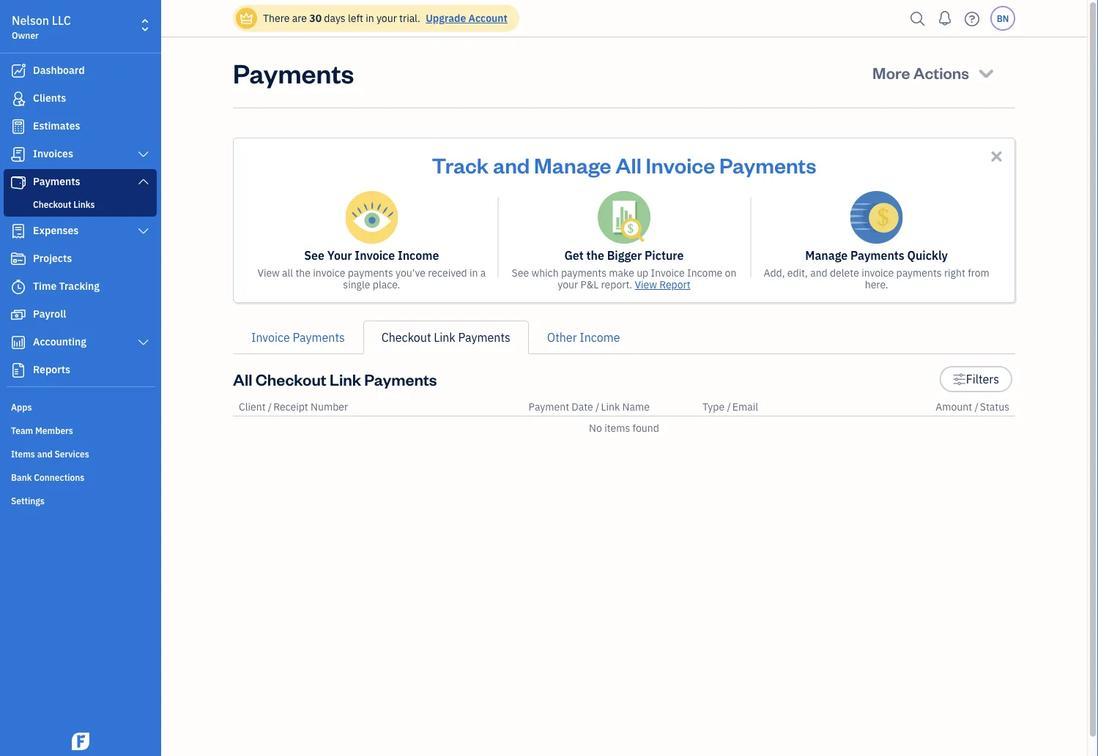 Task type: vqa. For each thing, say whether or not it's contained in the screenshot.
In
yes



Task type: describe. For each thing, give the bounding box(es) containing it.
amount / status
[[936, 400, 1010, 414]]

time
[[33, 280, 57, 293]]

edit,
[[787, 266, 808, 280]]

see your invoice income image
[[345, 191, 398, 244]]

estimates link
[[4, 114, 157, 140]]

right
[[944, 266, 966, 280]]

more actions button
[[859, 55, 1010, 90]]

estimate image
[[10, 119, 27, 134]]

reports link
[[4, 358, 157, 384]]

account
[[469, 11, 508, 25]]

checkout link payments
[[382, 330, 511, 345]]

amount button
[[936, 400, 972, 414]]

payments inside see which payments make up invoice income on your p&l report.
[[561, 266, 607, 280]]

projects link
[[4, 246, 157, 273]]

all checkout link payments
[[233, 369, 437, 390]]

owner
[[12, 29, 39, 41]]

see for your
[[304, 248, 325, 263]]

invoice payments
[[251, 330, 345, 345]]

notifications image
[[933, 4, 957, 33]]

payments link
[[4, 169, 157, 196]]

crown image
[[239, 11, 254, 26]]

payroll link
[[4, 302, 157, 328]]

actions
[[913, 62, 969, 83]]

1 horizontal spatial checkout
[[256, 369, 327, 390]]

go to help image
[[961, 8, 984, 30]]

estimates
[[33, 119, 80, 133]]

1 horizontal spatial income
[[580, 330, 620, 345]]

place.
[[373, 278, 400, 292]]

2 / from the left
[[596, 400, 600, 414]]

apps link
[[4, 396, 157, 418]]

manage inside manage payments quickly add, edit, and delete invoice payments right from here.
[[805, 248, 848, 263]]

close image
[[988, 148, 1005, 165]]

from
[[968, 266, 990, 280]]

bigger
[[607, 248, 642, 263]]

add,
[[764, 266, 785, 280]]

payments inside 'payments' link
[[33, 175, 80, 188]]

bn button
[[991, 6, 1015, 31]]

client
[[239, 400, 266, 414]]

projects
[[33, 252, 72, 265]]

dashboard
[[33, 63, 85, 77]]

payroll
[[33, 307, 66, 321]]

llc
[[52, 13, 71, 28]]

track
[[432, 151, 489, 178]]

no
[[589, 422, 602, 435]]

nelson llc owner
[[12, 13, 71, 41]]

found
[[633, 422, 659, 435]]

get
[[564, 248, 584, 263]]

search image
[[906, 8, 930, 30]]

items
[[11, 448, 35, 460]]

timer image
[[10, 280, 27, 295]]

trial.
[[399, 11, 420, 25]]

0 horizontal spatial link
[[330, 369, 361, 390]]

the inside the see your invoice income view all the invoice payments you've received in a single place.
[[296, 266, 311, 280]]

payments inside manage payments quickly add, edit, and delete invoice payments right from here.
[[851, 248, 905, 263]]

manage payments quickly image
[[850, 191, 903, 244]]

report image
[[10, 363, 27, 378]]

status
[[980, 400, 1010, 414]]

links
[[73, 199, 95, 210]]

receipt
[[273, 400, 308, 414]]

chevron large down image for expenses
[[137, 226, 150, 237]]

and inside manage payments quickly add, edit, and delete invoice payments right from here.
[[810, 266, 828, 280]]

other
[[547, 330, 577, 345]]

chevron large down image for payments
[[137, 176, 150, 188]]

see which payments make up invoice income on your p&l report.
[[512, 266, 737, 292]]

expenses
[[33, 224, 79, 237]]

items
[[605, 422, 630, 435]]

get the bigger picture image
[[598, 191, 651, 244]]

up
[[637, 266, 649, 280]]

income inside the see your invoice income view all the invoice payments you've received in a single place.
[[398, 248, 439, 263]]

which
[[531, 266, 559, 280]]

checkout for checkout links
[[33, 199, 71, 210]]

nelson
[[12, 13, 49, 28]]

picture
[[645, 248, 684, 263]]

/ for client
[[268, 400, 272, 414]]

filters
[[966, 372, 999, 387]]

here.
[[865, 278, 888, 292]]

services
[[55, 448, 89, 460]]

payments for add,
[[896, 266, 942, 280]]

1 horizontal spatial all
[[616, 151, 642, 178]]

team members link
[[4, 419, 157, 441]]

in inside the see your invoice income view all the invoice payments you've received in a single place.
[[470, 266, 478, 280]]

your inside see which payments make up invoice income on your p&l report.
[[558, 278, 578, 292]]

0 vertical spatial your
[[377, 11, 397, 25]]

p&l
[[581, 278, 599, 292]]

connections
[[34, 472, 84, 484]]

number
[[311, 400, 348, 414]]

members
[[35, 425, 73, 437]]

invoice payments link
[[233, 321, 363, 355]]

invoice inside the see your invoice income view all the invoice payments you've received in a single place.
[[355, 248, 395, 263]]

and for services
[[37, 448, 53, 460]]

bank connections link
[[4, 466, 157, 488]]

view inside the see your invoice income view all the invoice payments you've received in a single place.
[[257, 266, 280, 280]]

client image
[[10, 92, 27, 106]]

money image
[[10, 308, 27, 322]]

report
[[660, 278, 691, 292]]

there are 30 days left in your trial. upgrade account
[[263, 11, 508, 25]]

other income link
[[529, 321, 638, 355]]

see for which
[[512, 266, 529, 280]]

chevron large down image for accounting
[[137, 337, 150, 349]]

you've
[[396, 266, 426, 280]]

invoice inside see which payments make up invoice income on your p&l report.
[[651, 266, 685, 280]]

invoices link
[[4, 141, 157, 168]]

a
[[480, 266, 486, 280]]

dashboard image
[[10, 64, 27, 78]]

chevron large down image for invoices
[[137, 149, 150, 160]]



Task type: locate. For each thing, give the bounding box(es) containing it.
items and services
[[11, 448, 89, 460]]

1 vertical spatial see
[[512, 266, 529, 280]]

bank
[[11, 472, 32, 484]]

1 vertical spatial link
[[330, 369, 361, 390]]

make
[[609, 266, 634, 280]]

0 vertical spatial and
[[493, 151, 530, 178]]

income left the on
[[687, 266, 723, 280]]

report.
[[601, 278, 632, 292]]

chevron large down image
[[137, 149, 150, 160], [137, 176, 150, 188], [137, 226, 150, 237], [137, 337, 150, 349]]

invoice down the your
[[313, 266, 345, 280]]

income up you've
[[398, 248, 439, 263]]

type / email
[[703, 400, 758, 414]]

time tracking
[[33, 280, 100, 293]]

2 invoice from the left
[[862, 266, 894, 280]]

payments inside the see your invoice income view all the invoice payments you've received in a single place.
[[348, 266, 393, 280]]

date
[[572, 400, 593, 414]]

all up get the bigger picture
[[616, 151, 642, 178]]

upgrade account link
[[423, 11, 508, 25]]

1 vertical spatial income
[[687, 266, 723, 280]]

chevron large down image down checkout links 'link'
[[137, 226, 150, 237]]

and for manage
[[493, 151, 530, 178]]

single
[[343, 278, 370, 292]]

3 payments from the left
[[896, 266, 942, 280]]

freshbooks image
[[69, 733, 92, 751]]

1 vertical spatial your
[[558, 278, 578, 292]]

expense image
[[10, 224, 27, 239]]

/ for type
[[727, 400, 731, 414]]

/ right client
[[268, 400, 272, 414]]

invoice inside manage payments quickly add, edit, and delete invoice payments right from here.
[[862, 266, 894, 280]]

link down received
[[434, 330, 456, 345]]

0 vertical spatial all
[[616, 151, 642, 178]]

expenses link
[[4, 218, 157, 245]]

accounting
[[33, 335, 86, 349]]

1 horizontal spatial payments
[[561, 266, 607, 280]]

payments inside the invoice payments link
[[293, 330, 345, 345]]

3 chevron large down image from the top
[[137, 226, 150, 237]]

payments down the your
[[348, 266, 393, 280]]

1 horizontal spatial in
[[470, 266, 478, 280]]

chevron large down image up 'payments' link
[[137, 149, 150, 160]]

and inside items and services link
[[37, 448, 53, 460]]

0 horizontal spatial view
[[257, 266, 280, 280]]

checkout inside 'link'
[[33, 199, 71, 210]]

your
[[327, 248, 352, 263]]

received
[[428, 266, 467, 280]]

invoice for your
[[313, 266, 345, 280]]

1 horizontal spatial the
[[587, 248, 604, 263]]

more actions
[[873, 62, 969, 83]]

and right edit,
[[810, 266, 828, 280]]

more
[[873, 62, 910, 83]]

checkout for checkout link payments
[[382, 330, 431, 345]]

manage payments quickly add, edit, and delete invoice payments right from here.
[[764, 248, 990, 292]]

1 horizontal spatial invoice
[[862, 266, 894, 280]]

0 vertical spatial income
[[398, 248, 439, 263]]

your left p&l
[[558, 278, 578, 292]]

and right items
[[37, 448, 53, 460]]

name
[[622, 400, 650, 414]]

1 horizontal spatial your
[[558, 278, 578, 292]]

checkout down place.
[[382, 330, 431, 345]]

1 horizontal spatial view
[[635, 278, 657, 292]]

your left trial.
[[377, 11, 397, 25]]

income inside see which payments make up invoice income on your p&l report.
[[687, 266, 723, 280]]

payments inside manage payments quickly add, edit, and delete invoice payments right from here.
[[896, 266, 942, 280]]

2 vertical spatial link
[[601, 400, 620, 414]]

0 horizontal spatial see
[[304, 248, 325, 263]]

income right other
[[580, 330, 620, 345]]

type
[[703, 400, 725, 414]]

chevron large down image inside 'payments' link
[[137, 176, 150, 188]]

1 / from the left
[[268, 400, 272, 414]]

invoice for payments
[[862, 266, 894, 280]]

checkout up receipt
[[256, 369, 327, 390]]

payment date button
[[529, 400, 593, 414]]

0 vertical spatial see
[[304, 248, 325, 263]]

3 / from the left
[[727, 400, 731, 414]]

0 vertical spatial manage
[[534, 151, 611, 178]]

1 vertical spatial in
[[470, 266, 478, 280]]

checkout up expenses at top left
[[33, 199, 71, 210]]

2 payments from the left
[[561, 266, 607, 280]]

checkout links link
[[7, 196, 154, 213]]

days
[[324, 11, 346, 25]]

quickly
[[907, 248, 948, 263]]

30
[[309, 11, 322, 25]]

chevrondown image
[[976, 62, 996, 83]]

apps
[[11, 402, 32, 413]]

the right get
[[587, 248, 604, 263]]

invoice right delete
[[862, 266, 894, 280]]

2 horizontal spatial checkout
[[382, 330, 431, 345]]

all
[[616, 151, 642, 178], [233, 369, 252, 390]]

2 chevron large down image from the top
[[137, 176, 150, 188]]

view left all
[[257, 266, 280, 280]]

time tracking link
[[4, 274, 157, 300]]

link up number
[[330, 369, 361, 390]]

in right left
[[366, 11, 374, 25]]

1 horizontal spatial see
[[512, 266, 529, 280]]

0 horizontal spatial income
[[398, 248, 439, 263]]

view report
[[635, 278, 691, 292]]

1 vertical spatial the
[[296, 266, 311, 280]]

the right all
[[296, 266, 311, 280]]

checkout
[[33, 199, 71, 210], [382, 330, 431, 345], [256, 369, 327, 390]]

project image
[[10, 252, 27, 267]]

manage
[[534, 151, 611, 178], [805, 248, 848, 263]]

/ for amount
[[975, 400, 979, 414]]

on
[[725, 266, 737, 280]]

payments inside checkout link payments link
[[458, 330, 511, 345]]

no items found
[[589, 422, 659, 435]]

link up items
[[601, 400, 620, 414]]

invoice inside the see your invoice income view all the invoice payments you've received in a single place.
[[313, 266, 345, 280]]

all up client
[[233, 369, 252, 390]]

upgrade
[[426, 11, 466, 25]]

payments
[[348, 266, 393, 280], [561, 266, 607, 280], [896, 266, 942, 280]]

payment
[[529, 400, 569, 414]]

invoice
[[646, 151, 715, 178], [355, 248, 395, 263], [651, 266, 685, 280], [251, 330, 290, 345]]

/ right type
[[727, 400, 731, 414]]

chevron large down image down payroll link
[[137, 337, 150, 349]]

0 horizontal spatial all
[[233, 369, 252, 390]]

0 horizontal spatial and
[[37, 448, 53, 460]]

1 horizontal spatial and
[[493, 151, 530, 178]]

chevron large down image up checkout links 'link'
[[137, 176, 150, 188]]

1 invoice from the left
[[313, 266, 345, 280]]

0 vertical spatial the
[[587, 248, 604, 263]]

reports
[[33, 363, 70, 377]]

0 vertical spatial in
[[366, 11, 374, 25]]

left
[[348, 11, 363, 25]]

see left the your
[[304, 248, 325, 263]]

2 horizontal spatial link
[[601, 400, 620, 414]]

all
[[282, 266, 293, 280]]

are
[[292, 11, 307, 25]]

/
[[268, 400, 272, 414], [596, 400, 600, 414], [727, 400, 731, 414], [975, 400, 979, 414]]

view
[[257, 266, 280, 280], [635, 278, 657, 292]]

settings image
[[953, 371, 966, 388]]

2 vertical spatial checkout
[[256, 369, 327, 390]]

1 horizontal spatial manage
[[805, 248, 848, 263]]

payments for income
[[348, 266, 393, 280]]

there
[[263, 11, 290, 25]]

payments
[[233, 55, 354, 90], [720, 151, 816, 178], [33, 175, 80, 188], [851, 248, 905, 263], [293, 330, 345, 345], [458, 330, 511, 345], [364, 369, 437, 390]]

see inside the see your invoice income view all the invoice payments you've received in a single place.
[[304, 248, 325, 263]]

team
[[11, 425, 33, 437]]

payment image
[[10, 175, 27, 190]]

other income
[[547, 330, 620, 345]]

0 horizontal spatial in
[[366, 11, 374, 25]]

see your invoice income view all the invoice payments you've received in a single place.
[[257, 248, 486, 292]]

/ left status
[[975, 400, 979, 414]]

2 horizontal spatial and
[[810, 266, 828, 280]]

main element
[[0, 0, 198, 757]]

payments down get
[[561, 266, 607, 280]]

2 horizontal spatial income
[[687, 266, 723, 280]]

tracking
[[59, 280, 100, 293]]

amount
[[936, 400, 972, 414]]

email
[[733, 400, 758, 414]]

team members
[[11, 425, 73, 437]]

payments down quickly
[[896, 266, 942, 280]]

0 vertical spatial checkout
[[33, 199, 71, 210]]

0 vertical spatial link
[[434, 330, 456, 345]]

1 vertical spatial and
[[810, 266, 828, 280]]

see left which on the top of page
[[512, 266, 529, 280]]

4 / from the left
[[975, 400, 979, 414]]

chart image
[[10, 336, 27, 350]]

delete
[[830, 266, 859, 280]]

invoice image
[[10, 147, 27, 162]]

and right track
[[493, 151, 530, 178]]

and
[[493, 151, 530, 178], [810, 266, 828, 280], [37, 448, 53, 460]]

1 vertical spatial checkout
[[382, 330, 431, 345]]

0 horizontal spatial your
[[377, 11, 397, 25]]

1 vertical spatial all
[[233, 369, 252, 390]]

your
[[377, 11, 397, 25], [558, 278, 578, 292]]

bank connections
[[11, 472, 84, 484]]

checkout link payments link
[[363, 321, 529, 355]]

2 vertical spatial income
[[580, 330, 620, 345]]

bn
[[997, 12, 1009, 24]]

get the bigger picture
[[564, 248, 684, 263]]

client / receipt number
[[239, 400, 348, 414]]

chevron large down image inside 'invoices' link
[[137, 149, 150, 160]]

1 chevron large down image from the top
[[137, 149, 150, 160]]

track and manage all invoice payments
[[432, 151, 816, 178]]

2 horizontal spatial payments
[[896, 266, 942, 280]]

settings link
[[4, 489, 157, 511]]

view right make
[[635, 278, 657, 292]]

0 horizontal spatial invoice
[[313, 266, 345, 280]]

see
[[304, 248, 325, 263], [512, 266, 529, 280]]

0 horizontal spatial the
[[296, 266, 311, 280]]

0 horizontal spatial checkout
[[33, 199, 71, 210]]

1 payments from the left
[[348, 266, 393, 280]]

4 chevron large down image from the top
[[137, 337, 150, 349]]

checkout links
[[33, 199, 95, 210]]

in left a on the left top of page
[[470, 266, 478, 280]]

1 horizontal spatial link
[[434, 330, 456, 345]]

see inside see which payments make up invoice income on your p&l report.
[[512, 266, 529, 280]]

payment date / link name
[[529, 400, 650, 414]]

clients
[[33, 91, 66, 105]]

0 horizontal spatial manage
[[534, 151, 611, 178]]

items and services link
[[4, 443, 157, 465]]

income
[[398, 248, 439, 263], [687, 266, 723, 280], [580, 330, 620, 345]]

accounting link
[[4, 330, 157, 356]]

2 vertical spatial and
[[37, 448, 53, 460]]

1 vertical spatial manage
[[805, 248, 848, 263]]

0 horizontal spatial payments
[[348, 266, 393, 280]]

/ right date
[[596, 400, 600, 414]]



